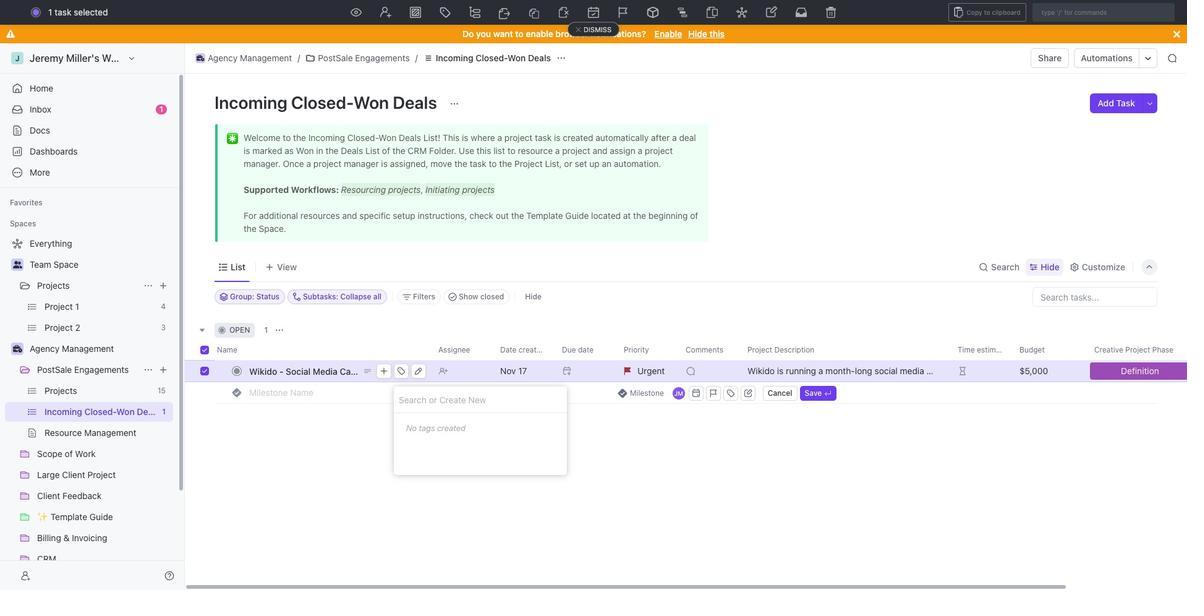 Task type: describe. For each thing, give the bounding box(es) containing it.
favorites button
[[5, 195, 47, 210]]

team space
[[30, 259, 78, 270]]

add
[[1098, 98, 1115, 108]]

1 inside sidebar navigation
[[160, 105, 163, 114]]

Search or Create New text field
[[394, 387, 567, 413]]

type '/' for commands field
[[1033, 3, 1175, 22]]

1 vertical spatial deals
[[393, 92, 437, 113]]

selected
[[74, 7, 108, 17]]

incoming closed-won deals inside 'link'
[[436, 53, 551, 63]]

dashboards link
[[5, 142, 173, 161]]

0 vertical spatial management
[[240, 53, 292, 63]]

0 vertical spatial hide
[[689, 28, 708, 39]]

1 horizontal spatial postsale
[[318, 53, 353, 63]]

1 horizontal spatial engagements
[[355, 53, 410, 63]]

task
[[55, 7, 71, 17]]

wikido
[[249, 366, 277, 376]]

docs link
[[5, 121, 173, 140]]

1 horizontal spatial agency management link
[[192, 51, 295, 66]]

team space link
[[30, 255, 171, 275]]

-
[[280, 366, 284, 376]]

notifications?
[[591, 28, 646, 39]]

0 vertical spatial postsale engagements link
[[303, 51, 413, 66]]

no tags created
[[406, 423, 466, 433]]

0 horizontal spatial won
[[354, 92, 389, 113]]

user group image
[[13, 261, 22, 268]]

list link
[[228, 258, 246, 276]]

incoming closed-won deals link
[[420, 51, 554, 66]]

management inside tree
[[62, 343, 114, 354]]

automations
[[1082, 53, 1133, 63]]

agency inside tree
[[30, 343, 60, 354]]

0 vertical spatial postsale engagements
[[318, 53, 410, 63]]

$5,000
[[1020, 366, 1049, 376]]

upgrade link
[[1018, 4, 1077, 21]]

deals inside 'link'
[[528, 53, 551, 63]]

0 horizontal spatial postsale engagements link
[[37, 360, 139, 380]]

to
[[516, 28, 524, 39]]

dismiss
[[584, 25, 612, 33]]

0 horizontal spatial 1
[[48, 7, 52, 17]]

2 vertical spatial 1
[[264, 325, 268, 335]]

projects link
[[37, 276, 139, 296]]

closed- inside 'link'
[[476, 53, 508, 63]]

cancel
[[768, 388, 793, 397]]

media
[[313, 366, 338, 376]]

hide button
[[520, 290, 547, 304]]

1 task selected
[[48, 7, 108, 17]]

this
[[710, 28, 725, 39]]

want
[[493, 28, 513, 39]]

share button
[[1031, 48, 1070, 68]]

customize button
[[1066, 258, 1130, 276]]

list
[[231, 261, 246, 272]]

hide inside button
[[525, 292, 542, 301]]

cancel button
[[763, 386, 798, 401]]



Task type: locate. For each thing, give the bounding box(es) containing it.
hide inside dropdown button
[[1041, 261, 1060, 272]]

engagements
[[355, 53, 410, 63], [74, 364, 129, 375]]

engagements inside tree
[[74, 364, 129, 375]]

home link
[[5, 79, 173, 98]]

postsale
[[318, 53, 353, 63], [37, 364, 72, 375]]

0 vertical spatial agency management link
[[192, 51, 295, 66]]

1 / from the left
[[298, 53, 300, 63]]

1 horizontal spatial 1
[[160, 105, 163, 114]]

1 vertical spatial won
[[354, 92, 389, 113]]

1 horizontal spatial management
[[240, 53, 292, 63]]

customize
[[1082, 261, 1126, 272]]

0 horizontal spatial closed-
[[291, 92, 354, 113]]

won inside incoming closed-won deals 'link'
[[508, 53, 526, 63]]

closed-
[[476, 53, 508, 63], [291, 92, 354, 113]]

favorites
[[10, 198, 43, 207]]

new
[[1100, 7, 1118, 17]]

1 horizontal spatial postsale engagements link
[[303, 51, 413, 66]]

home
[[30, 83, 53, 93]]

1 vertical spatial agency
[[30, 343, 60, 354]]

wikido - social media campaign
[[249, 366, 381, 376]]

agency
[[208, 53, 238, 63], [30, 343, 60, 354]]

enable
[[655, 28, 682, 39]]

enable
[[526, 28, 553, 39]]

task
[[1117, 98, 1136, 108]]

1 horizontal spatial /
[[415, 53, 418, 63]]

1 vertical spatial engagements
[[74, 364, 129, 375]]

business time image
[[197, 55, 204, 61], [13, 345, 22, 353]]

postsale inside sidebar navigation
[[37, 364, 72, 375]]

search
[[992, 261, 1020, 272]]

1 horizontal spatial deals
[[528, 53, 551, 63]]

add task
[[1098, 98, 1136, 108]]

0 horizontal spatial incoming
[[215, 92, 288, 113]]

1 vertical spatial postsale engagements
[[37, 364, 129, 375]]

1 horizontal spatial won
[[508, 53, 526, 63]]

postsale engagements link
[[303, 51, 413, 66], [37, 360, 139, 380]]

1 vertical spatial hide
[[1041, 261, 1060, 272]]

2 horizontal spatial 1
[[264, 325, 268, 335]]

0 horizontal spatial hide
[[525, 292, 542, 301]]

0 horizontal spatial agency
[[30, 343, 60, 354]]

1 horizontal spatial postsale engagements
[[318, 53, 410, 63]]

0 vertical spatial won
[[508, 53, 526, 63]]

share
[[1039, 53, 1062, 63]]

add task button
[[1091, 93, 1143, 113]]

1 vertical spatial management
[[62, 343, 114, 354]]

Search tasks... text field
[[1034, 288, 1157, 306]]

hide button
[[1026, 258, 1064, 276]]

tree containing team space
[[5, 234, 173, 590]]

hide
[[689, 28, 708, 39], [1041, 261, 1060, 272], [525, 292, 542, 301]]

projects
[[37, 280, 70, 291]]

1 vertical spatial postsale engagements link
[[37, 360, 139, 380]]

0 vertical spatial postsale
[[318, 53, 353, 63]]

0 vertical spatial deals
[[528, 53, 551, 63]]

postsale engagements inside sidebar navigation
[[37, 364, 129, 375]]

1 vertical spatial 1
[[160, 105, 163, 114]]

1 vertical spatial incoming closed-won deals
[[215, 92, 441, 113]]

sidebar navigation
[[0, 43, 185, 590]]

0 horizontal spatial business time image
[[13, 345, 22, 353]]

2 vertical spatial hide
[[525, 292, 542, 301]]

Milestone Name text field
[[249, 382, 611, 402]]

management
[[240, 53, 292, 63], [62, 343, 114, 354]]

deals
[[528, 53, 551, 63], [393, 92, 437, 113]]

tags
[[419, 423, 435, 433]]

0 horizontal spatial management
[[62, 343, 114, 354]]

2 / from the left
[[415, 53, 418, 63]]

incoming
[[436, 53, 474, 63], [215, 92, 288, 113]]

⌘k
[[729, 7, 742, 17]]

agency management
[[208, 53, 292, 63], [30, 343, 114, 354]]

0 vertical spatial incoming closed-won deals
[[436, 53, 551, 63]]

1 horizontal spatial hide
[[689, 28, 708, 39]]

1 horizontal spatial agency
[[208, 53, 238, 63]]

won
[[508, 53, 526, 63], [354, 92, 389, 113]]

1 vertical spatial postsale
[[37, 364, 72, 375]]

1 vertical spatial business time image
[[13, 345, 22, 353]]

0 vertical spatial agency management
[[208, 53, 292, 63]]

agency management link
[[192, 51, 295, 66], [30, 339, 171, 359]]

business time image inside agency management link
[[197, 55, 204, 61]]

tree inside sidebar navigation
[[5, 234, 173, 590]]

agency management inside tree
[[30, 343, 114, 354]]

open
[[230, 325, 250, 335]]

0 vertical spatial engagements
[[355, 53, 410, 63]]

space
[[54, 259, 78, 270]]

1 horizontal spatial incoming
[[436, 53, 474, 63]]

1 horizontal spatial business time image
[[197, 55, 204, 61]]

wikido - social media campaign link
[[246, 362, 429, 380]]

/
[[298, 53, 300, 63], [415, 53, 418, 63]]

1 vertical spatial closed-
[[291, 92, 354, 113]]

you
[[476, 28, 491, 39]]

0 horizontal spatial agency management
[[30, 343, 114, 354]]

team
[[30, 259, 51, 270]]

0 horizontal spatial engagements
[[74, 364, 129, 375]]

tree
[[5, 234, 173, 590]]

search button
[[976, 258, 1024, 276]]

dashboards
[[30, 146, 78, 157]]

0 vertical spatial closed-
[[476, 53, 508, 63]]

save
[[805, 388, 822, 397]]

1 horizontal spatial agency management
[[208, 53, 292, 63]]

created
[[437, 423, 466, 433]]

spaces
[[10, 219, 36, 228]]

1 horizontal spatial closed-
[[476, 53, 508, 63]]

browser
[[556, 28, 589, 39]]

1 vertical spatial incoming
[[215, 92, 288, 113]]

0 vertical spatial business time image
[[197, 55, 204, 61]]

0 horizontal spatial /
[[298, 53, 300, 63]]

docs
[[30, 125, 50, 135]]

business time image inside tree
[[13, 345, 22, 353]]

0 horizontal spatial deals
[[393, 92, 437, 113]]

0 horizontal spatial agency management link
[[30, 339, 171, 359]]

campaign
[[340, 366, 381, 376]]

inbox
[[30, 104, 51, 114]]

1 vertical spatial agency management
[[30, 343, 114, 354]]

do
[[463, 28, 474, 39]]

0 horizontal spatial postsale
[[37, 364, 72, 375]]

do you want to enable browser notifications? enable hide this
[[463, 28, 725, 39]]

automations button
[[1075, 49, 1139, 67]]

save button
[[800, 386, 837, 401]]

postsale engagements
[[318, 53, 410, 63], [37, 364, 129, 375]]

0 vertical spatial agency
[[208, 53, 238, 63]]

incoming inside 'link'
[[436, 53, 474, 63]]

incoming closed-won deals
[[436, 53, 551, 63], [215, 92, 441, 113]]

0 vertical spatial 1
[[48, 7, 52, 17]]

upgrade
[[1036, 7, 1071, 17]]

0 horizontal spatial postsale engagements
[[37, 364, 129, 375]]

0 vertical spatial incoming
[[436, 53, 474, 63]]

no
[[406, 423, 417, 433]]

2 horizontal spatial hide
[[1041, 261, 1060, 272]]

social
[[286, 366, 311, 376]]

$5,000 button
[[1013, 360, 1088, 382]]

new button
[[1082, 2, 1125, 22]]

1 vertical spatial agency management link
[[30, 339, 171, 359]]

1
[[48, 7, 52, 17], [160, 105, 163, 114], [264, 325, 268, 335]]

search...
[[584, 7, 619, 17]]



Task type: vqa. For each thing, say whether or not it's contained in the screenshot.
docs
yes



